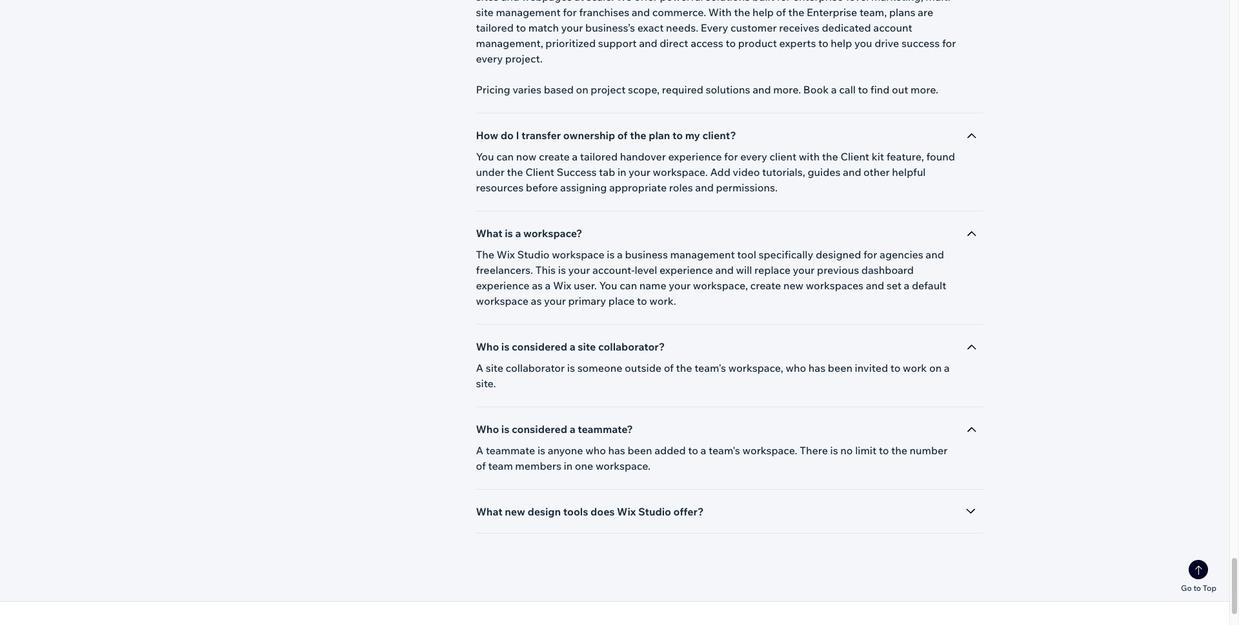Task type: locate. For each thing, give the bounding box(es) containing it.
0 vertical spatial wix
[[497, 248, 515, 261]]

workspace?
[[523, 227, 582, 240]]

and left other
[[843, 166, 861, 179]]

who
[[476, 341, 499, 354], [476, 423, 499, 436]]

a down primary
[[570, 341, 575, 354]]

you inside you can now create a tailored handover experience for every client with the client kit feature, found under the client success tab in your workspace. add video tutorials, guides and other helpful resources before assigning appropriate roles and permissions.
[[476, 150, 494, 163]]

default
[[912, 279, 946, 292]]

create
[[539, 150, 570, 163], [750, 279, 781, 292]]

for up add
[[724, 150, 738, 163]]

a inside a teammate is anyone who has been added to a team's workspace. there is no limit to the number of team members in one workspace.
[[701, 445, 706, 458]]

members
[[515, 460, 561, 473]]

to right go
[[1193, 584, 1201, 594]]

who is considered a site collaborator?
[[476, 341, 665, 354]]

1 horizontal spatial new
[[783, 279, 803, 292]]

1 vertical spatial a
[[476, 445, 483, 458]]

the inside a teammate is anyone who has been added to a team's workspace. there is no limit to the number of team members in one workspace.
[[891, 445, 907, 458]]

been inside a site collaborator is someone outside of the team's workspace, who has been invited to work on a site.
[[828, 362, 852, 375]]

who
[[786, 362, 806, 375], [585, 445, 606, 458]]

1 horizontal spatial can
[[620, 279, 637, 292]]

your down specifically
[[793, 264, 815, 277]]

wix
[[497, 248, 515, 261], [553, 279, 571, 292], [617, 506, 636, 519]]

this
[[535, 264, 556, 277]]

1 horizontal spatial in
[[618, 166, 626, 179]]

replace
[[754, 264, 791, 277]]

1 vertical spatial has
[[608, 445, 625, 458]]

kit
[[872, 150, 884, 163]]

create down transfer
[[539, 150, 570, 163]]

top
[[1203, 584, 1216, 594]]

0 horizontal spatial has
[[608, 445, 625, 458]]

0 horizontal spatial can
[[496, 150, 514, 163]]

0 vertical spatial considered
[[512, 341, 567, 354]]

0 vertical spatial workspace,
[[693, 279, 748, 292]]

1 horizontal spatial wix
[[553, 279, 571, 292]]

0 horizontal spatial site
[[486, 362, 503, 375]]

a up success
[[572, 150, 578, 163]]

who up teammate
[[476, 423, 499, 436]]

1 vertical spatial workspace.
[[742, 445, 797, 458]]

1 horizontal spatial create
[[750, 279, 781, 292]]

wix up freelancers.
[[497, 248, 515, 261]]

been left the invited
[[828, 362, 852, 375]]

can inside the wix studio workspace is a business management tool specifically designed for agencies and freelancers. this is your account-level experience and will replace your previous dashboard experience as a wix user. you can name your workspace, create new workspaces and set a default workspace as your primary place to work.
[[620, 279, 637, 292]]

you inside the wix studio workspace is a business management tool specifically designed for agencies and freelancers. this is your account-level experience and will replace your previous dashboard experience as a wix user. you can name your workspace, create new workspaces and set a default workspace as your primary place to work.
[[599, 279, 617, 292]]

can left now
[[496, 150, 514, 163]]

0 horizontal spatial been
[[628, 445, 652, 458]]

success
[[557, 166, 597, 179]]

workspace. inside you can now create a tailored handover experience for every client with the client kit feature, found under the client success tab in your workspace. add video tutorials, guides and other helpful resources before assigning appropriate roles and permissions.
[[653, 166, 708, 179]]

1 horizontal spatial of
[[617, 129, 628, 142]]

what
[[476, 227, 502, 240], [476, 506, 502, 519]]

0 vertical spatial who
[[786, 362, 806, 375]]

0 vertical spatial can
[[496, 150, 514, 163]]

experience down management in the top right of the page
[[659, 264, 713, 277]]

1 considered from the top
[[512, 341, 567, 354]]

add
[[710, 166, 730, 179]]

management
[[670, 248, 735, 261]]

in inside you can now create a tailored handover experience for every client with the client kit feature, found under the client success tab in your workspace. add video tutorials, guides and other helpful resources before assigning appropriate roles and permissions.
[[618, 166, 626, 179]]

can
[[496, 150, 514, 163], [620, 279, 637, 292]]

0 horizontal spatial workspace.
[[596, 460, 651, 473]]

i
[[516, 129, 519, 142]]

in inside a teammate is anyone who has been added to a team's workspace. there is no limit to the number of team members in one workspace.
[[564, 460, 573, 473]]

to
[[672, 129, 683, 142], [637, 295, 647, 308], [890, 362, 900, 375], [688, 445, 698, 458], [879, 445, 889, 458], [1193, 584, 1201, 594]]

has down teammate?
[[608, 445, 625, 458]]

a up site.
[[476, 362, 483, 375]]

0 horizontal spatial of
[[476, 460, 486, 473]]

new left the design
[[505, 506, 525, 519]]

client left kit
[[840, 150, 869, 163]]

tailored
[[580, 150, 618, 163]]

you up under
[[476, 150, 494, 163]]

2 vertical spatial of
[[476, 460, 486, 473]]

a
[[572, 150, 578, 163], [515, 227, 521, 240], [617, 248, 623, 261], [545, 279, 551, 292], [904, 279, 909, 292], [570, 341, 575, 354], [944, 362, 950, 375], [570, 423, 575, 436], [701, 445, 706, 458]]

a right added
[[701, 445, 706, 458]]

in
[[618, 166, 626, 179], [564, 460, 573, 473]]

work.
[[649, 295, 676, 308]]

name
[[639, 279, 666, 292]]

2 what from the top
[[476, 506, 502, 519]]

collaborator?
[[598, 341, 665, 354]]

1 vertical spatial of
[[664, 362, 674, 375]]

how do i transfer ownership of the plan to my client?
[[476, 129, 736, 142]]

1 who from the top
[[476, 341, 499, 354]]

0 vertical spatial client
[[840, 150, 869, 163]]

1 vertical spatial wix
[[553, 279, 571, 292]]

0 vertical spatial workspace.
[[653, 166, 708, 179]]

been
[[828, 362, 852, 375], [628, 445, 652, 458]]

1 vertical spatial site
[[486, 362, 503, 375]]

2 vertical spatial wix
[[617, 506, 636, 519]]

specifically
[[759, 248, 813, 261]]

1 vertical spatial studio
[[638, 506, 671, 519]]

site up site.
[[486, 362, 503, 375]]

as
[[532, 279, 543, 292], [531, 295, 542, 308]]

of
[[617, 129, 628, 142], [664, 362, 674, 375], [476, 460, 486, 473]]

0 horizontal spatial for
[[724, 150, 738, 163]]

resources
[[476, 181, 524, 194]]

every
[[740, 150, 767, 163]]

1 vertical spatial team's
[[709, 445, 740, 458]]

been left added
[[628, 445, 652, 458]]

is
[[505, 227, 513, 240], [607, 248, 615, 261], [558, 264, 566, 277], [501, 341, 510, 354], [567, 362, 575, 375], [501, 423, 510, 436], [537, 445, 545, 458], [830, 445, 838, 458]]

0 vertical spatial workspace
[[552, 248, 604, 261]]

your up appropriate
[[629, 166, 650, 179]]

for
[[724, 150, 738, 163], [863, 248, 877, 261]]

0 vertical spatial studio
[[517, 248, 550, 261]]

designed
[[816, 248, 861, 261]]

1 vertical spatial for
[[863, 248, 877, 261]]

0 vertical spatial experience
[[668, 150, 722, 163]]

team's
[[694, 362, 726, 375], [709, 445, 740, 458]]

0 horizontal spatial workspace
[[476, 295, 529, 308]]

0 horizontal spatial studio
[[517, 248, 550, 261]]

site up someone
[[578, 341, 596, 354]]

what for what is a workspace?
[[476, 227, 502, 240]]

teammate
[[486, 445, 535, 458]]

0 vertical spatial create
[[539, 150, 570, 163]]

0 vertical spatial for
[[724, 150, 738, 163]]

0 vertical spatial a
[[476, 362, 483, 375]]

the left number on the bottom right of the page
[[891, 445, 907, 458]]

does
[[590, 506, 615, 519]]

workspace,
[[693, 279, 748, 292], [728, 362, 783, 375]]

limit
[[855, 445, 876, 458]]

a left teammate
[[476, 445, 483, 458]]

studio
[[517, 248, 550, 261], [638, 506, 671, 519]]

workspace. left there
[[742, 445, 797, 458]]

you
[[476, 150, 494, 163], [599, 279, 617, 292]]

experience down the my at right
[[668, 150, 722, 163]]

client
[[770, 150, 797, 163]]

1 a from the top
[[476, 362, 483, 375]]

1 horizontal spatial workspace.
[[653, 166, 708, 179]]

1 what from the top
[[476, 227, 502, 240]]

workspace down freelancers.
[[476, 295, 529, 308]]

1 vertical spatial been
[[628, 445, 652, 458]]

is inside a site collaborator is someone outside of the team's workspace, who has been invited to work on a site.
[[567, 362, 575, 375]]

ownership
[[563, 129, 615, 142]]

2 a from the top
[[476, 445, 483, 458]]

1 vertical spatial you
[[599, 279, 617, 292]]

has inside a site collaborator is someone outside of the team's workspace, who has been invited to work on a site.
[[808, 362, 825, 375]]

2 horizontal spatial of
[[664, 362, 674, 375]]

a up anyone
[[570, 423, 575, 436]]

client
[[840, 150, 869, 163], [525, 166, 554, 179]]

0 vertical spatial you
[[476, 150, 494, 163]]

0 vertical spatial what
[[476, 227, 502, 240]]

your up user.
[[568, 264, 590, 277]]

the
[[630, 129, 646, 142], [822, 150, 838, 163], [507, 166, 523, 179], [676, 362, 692, 375], [891, 445, 907, 458]]

1 vertical spatial what
[[476, 506, 502, 519]]

1 vertical spatial can
[[620, 279, 637, 292]]

you down the 'account-'
[[599, 279, 617, 292]]

2 horizontal spatial wix
[[617, 506, 636, 519]]

workspace. up roles
[[653, 166, 708, 179]]

is down who is considered a site collaborator?
[[567, 362, 575, 375]]

a inside a site collaborator is someone outside of the team's workspace, who has been invited to work on a site.
[[476, 362, 483, 375]]

for inside the wix studio workspace is a business management tool specifically designed for agencies and freelancers. this is your account-level experience and will replace your previous dashboard experience as a wix user. you can name your workspace, create new workspaces and set a default workspace as your primary place to work.
[[863, 248, 877, 261]]

1 horizontal spatial you
[[599, 279, 617, 292]]

in for tab
[[618, 166, 626, 179]]

of up handover
[[617, 129, 628, 142]]

considered up collaborator
[[512, 341, 567, 354]]

the up guides
[[822, 150, 838, 163]]

0 vertical spatial has
[[808, 362, 825, 375]]

considered up anyone
[[512, 423, 567, 436]]

my
[[685, 129, 700, 142]]

new down replace
[[783, 279, 803, 292]]

1 vertical spatial create
[[750, 279, 781, 292]]

studio up "this"
[[517, 248, 550, 261]]

1 horizontal spatial for
[[863, 248, 877, 261]]

of left team
[[476, 460, 486, 473]]

2 considered from the top
[[512, 423, 567, 436]]

1 vertical spatial who
[[476, 423, 499, 436]]

to down the name
[[637, 295, 647, 308]]

transfer
[[521, 129, 561, 142]]

1 horizontal spatial has
[[808, 362, 825, 375]]

plan
[[649, 129, 670, 142]]

a right on
[[944, 362, 950, 375]]

who for who is considered a site collaborator?
[[476, 341, 499, 354]]

workspace. right one
[[596, 460, 651, 473]]

create down replace
[[750, 279, 781, 292]]

the inside a site collaborator is someone outside of the team's workspace, who has been invited to work on a site.
[[676, 362, 692, 375]]

who for who is considered a teammate?
[[476, 423, 499, 436]]

1 vertical spatial client
[[525, 166, 554, 179]]

1 vertical spatial in
[[564, 460, 573, 473]]

in down anyone
[[564, 460, 573, 473]]

previous
[[817, 264, 859, 277]]

1 horizontal spatial been
[[828, 362, 852, 375]]

0 horizontal spatial wix
[[497, 248, 515, 261]]

how
[[476, 129, 498, 142]]

workspace. for for
[[653, 166, 708, 179]]

1 vertical spatial considered
[[512, 423, 567, 436]]

2 horizontal spatial workspace.
[[742, 445, 797, 458]]

0 horizontal spatial you
[[476, 150, 494, 163]]

experience
[[668, 150, 722, 163], [659, 264, 713, 277], [476, 279, 530, 292]]

0 vertical spatial of
[[617, 129, 628, 142]]

client up before
[[525, 166, 554, 179]]

0 horizontal spatial client
[[525, 166, 554, 179]]

is left no
[[830, 445, 838, 458]]

roles
[[669, 181, 693, 194]]

0 vertical spatial been
[[828, 362, 852, 375]]

collaborator
[[506, 362, 565, 375]]

experience down freelancers.
[[476, 279, 530, 292]]

your up work.
[[669, 279, 691, 292]]

team's inside a site collaborator is someone outside of the team's workspace, who has been invited to work on a site.
[[694, 362, 726, 375]]

can up "place"
[[620, 279, 637, 292]]

0 vertical spatial in
[[618, 166, 626, 179]]

1 horizontal spatial site
[[578, 341, 596, 354]]

agencies
[[880, 248, 923, 261]]

a
[[476, 362, 483, 375], [476, 445, 483, 458]]

in right tab
[[618, 166, 626, 179]]

wix down "this"
[[553, 279, 571, 292]]

1 horizontal spatial client
[[840, 150, 869, 163]]

is right "this"
[[558, 264, 566, 277]]

for inside you can now create a tailored handover experience for every client with the client kit feature, found under the client success tab in your workspace. add video tutorials, guides and other helpful resources before assigning appropriate roles and permissions.
[[724, 150, 738, 163]]

a up the 'account-'
[[617, 248, 623, 261]]

site
[[578, 341, 596, 354], [486, 362, 503, 375]]

new inside the wix studio workspace is a business management tool specifically designed for agencies and freelancers. this is your account-level experience and will replace your previous dashboard experience as a wix user. you can name your workspace, create new workspaces and set a default workspace as your primary place to work.
[[783, 279, 803, 292]]

is up freelancers.
[[505, 227, 513, 240]]

0 vertical spatial site
[[578, 341, 596, 354]]

of right outside
[[664, 362, 674, 375]]

1 horizontal spatial who
[[786, 362, 806, 375]]

a left 'workspace?'
[[515, 227, 521, 240]]

2 who from the top
[[476, 423, 499, 436]]

a right set
[[904, 279, 909, 292]]

0 vertical spatial who
[[476, 341, 499, 354]]

and down add
[[695, 181, 714, 194]]

1 vertical spatial workspace,
[[728, 362, 783, 375]]

1 vertical spatial new
[[505, 506, 525, 519]]

to left work
[[890, 362, 900, 375]]

permissions.
[[716, 181, 778, 194]]

and left "will"
[[715, 264, 734, 277]]

has inside a teammate is anyone who has been added to a team's workspace. there is no limit to the number of team members in one workspace.
[[608, 445, 625, 458]]

experience inside you can now create a tailored handover experience for every client with the client kit feature, found under the client success tab in your workspace. add video tutorials, guides and other helpful resources before assigning appropriate roles and permissions.
[[668, 150, 722, 163]]

0 horizontal spatial create
[[539, 150, 570, 163]]

workspace up user.
[[552, 248, 604, 261]]

your left primary
[[544, 295, 566, 308]]

studio left offer?
[[638, 506, 671, 519]]

has left the invited
[[808, 362, 825, 375]]

someone
[[577, 362, 622, 375]]

2 vertical spatial workspace.
[[596, 460, 651, 473]]

0 vertical spatial new
[[783, 279, 803, 292]]

workspace.
[[653, 166, 708, 179], [742, 445, 797, 458], [596, 460, 651, 473]]

is up members
[[537, 445, 545, 458]]

what down team
[[476, 506, 502, 519]]

what up the
[[476, 227, 502, 240]]

1 horizontal spatial studio
[[638, 506, 671, 519]]

1 vertical spatial who
[[585, 445, 606, 458]]

tools
[[563, 506, 588, 519]]

a inside a teammate is anyone who has been added to a team's workspace. there is no limit to the number of team members in one workspace.
[[476, 445, 483, 458]]

wix right does
[[617, 506, 636, 519]]

who up site.
[[476, 341, 499, 354]]

is up collaborator
[[501, 341, 510, 354]]

the right outside
[[676, 362, 692, 375]]

new
[[783, 279, 803, 292], [505, 506, 525, 519]]

studio inside the wix studio workspace is a business management tool specifically designed for agencies and freelancers. this is your account-level experience and will replace your previous dashboard experience as a wix user. you can name your workspace, create new workspaces and set a default workspace as your primary place to work.
[[517, 248, 550, 261]]

of inside a site collaborator is someone outside of the team's workspace, who has been invited to work on a site.
[[664, 362, 674, 375]]

0 horizontal spatial in
[[564, 460, 573, 473]]

for up "dashboard"
[[863, 248, 877, 261]]

0 vertical spatial team's
[[694, 362, 726, 375]]

no
[[840, 445, 853, 458]]

a inside a site collaborator is someone outside of the team's workspace, who has been invited to work on a site.
[[944, 362, 950, 375]]

0 horizontal spatial who
[[585, 445, 606, 458]]

workspace
[[552, 248, 604, 261], [476, 295, 529, 308]]



Task type: vqa. For each thing, say whether or not it's contained in the screenshot.
'Client'
yes



Task type: describe. For each thing, give the bounding box(es) containing it.
to left the my at right
[[672, 129, 683, 142]]

handover
[[620, 150, 666, 163]]

a site collaborator is someone outside of the team's workspace, who has been invited to work on a site.
[[476, 362, 950, 390]]

considered for is
[[512, 423, 567, 436]]

invited
[[855, 362, 888, 375]]

the
[[476, 248, 494, 261]]

go
[[1181, 584, 1192, 594]]

in for members
[[564, 460, 573, 473]]

tab
[[599, 166, 615, 179]]

1 horizontal spatial workspace
[[552, 248, 604, 261]]

a for a teammate is anyone who has been added to a team's workspace. there is no limit to the number of team members in one workspace.
[[476, 445, 483, 458]]

1 vertical spatial as
[[531, 295, 542, 308]]

create inside the wix studio workspace is a business management tool specifically designed for agencies and freelancers. this is your account-level experience and will replace your previous dashboard experience as a wix user. you can name your workspace, create new workspaces and set a default workspace as your primary place to work.
[[750, 279, 781, 292]]

a for a site collaborator is someone outside of the team's workspace, who has been invited to work on a site.
[[476, 362, 483, 375]]

one
[[575, 460, 593, 473]]

freelancers.
[[476, 264, 533, 277]]

set
[[887, 279, 901, 292]]

team
[[488, 460, 513, 473]]

to right limit
[[879, 445, 889, 458]]

is up the 'account-'
[[607, 248, 615, 261]]

user.
[[574, 279, 597, 292]]

appropriate
[[609, 181, 667, 194]]

do
[[501, 129, 514, 142]]

0 vertical spatial as
[[532, 279, 543, 292]]

other
[[864, 166, 890, 179]]

assigning
[[560, 181, 607, 194]]

site inside a site collaborator is someone outside of the team's workspace, who has been invited to work on a site.
[[486, 362, 503, 375]]

video
[[733, 166, 760, 179]]

who inside a site collaborator is someone outside of the team's workspace, who has been invited to work on a site.
[[786, 362, 806, 375]]

to right added
[[688, 445, 698, 458]]

can inside you can now create a tailored handover experience for every client with the client kit feature, found under the client success tab in your workspace. add video tutorials, guides and other helpful resources before assigning appropriate roles and permissions.
[[496, 150, 514, 163]]

the down now
[[507, 166, 523, 179]]

a teammate is anyone who has been added to a team's workspace. there is no limit to the number of team members in one workspace.
[[476, 445, 948, 473]]

anyone
[[548, 445, 583, 458]]

of inside a teammate is anyone who has been added to a team's workspace. there is no limit to the number of team members in one workspace.
[[476, 460, 486, 473]]

will
[[736, 264, 752, 277]]

you can now create a tailored handover experience for every client with the client kit feature, found under the client success tab in your workspace. add video tutorials, guides and other helpful resources before assigning appropriate roles and permissions.
[[476, 150, 955, 194]]

design
[[527, 506, 561, 519]]

found
[[926, 150, 955, 163]]

to inside the wix studio workspace is a business management tool specifically designed for agencies and freelancers. this is your account-level experience and will replace your previous dashboard experience as a wix user. you can name your workspace, create new workspaces and set a default workspace as your primary place to work.
[[637, 295, 647, 308]]

what for what new design tools does wix studio offer?
[[476, 506, 502, 519]]

offer?
[[673, 506, 704, 519]]

the wix studio workspace is a business management tool specifically designed for agencies and freelancers. this is your account-level experience and will replace your previous dashboard experience as a wix user. you can name your workspace, create new workspaces and set a default workspace as your primary place to work.
[[476, 248, 946, 308]]

there
[[800, 445, 828, 458]]

under
[[476, 166, 505, 179]]

tool
[[737, 248, 756, 261]]

team's inside a teammate is anyone who has been added to a team's workspace. there is no limit to the number of team members in one workspace.
[[709, 445, 740, 458]]

guides
[[808, 166, 841, 179]]

a inside you can now create a tailored handover experience for every client with the client kit feature, found under the client success tab in your workspace. add video tutorials, guides and other helpful resources before assigning appropriate roles and permissions.
[[572, 150, 578, 163]]

create inside you can now create a tailored handover experience for every client with the client kit feature, found under the client success tab in your workspace. add video tutorials, guides and other helpful resources before assigning appropriate roles and permissions.
[[539, 150, 570, 163]]

feature,
[[886, 150, 924, 163]]

go to top
[[1181, 584, 1216, 594]]

workspace, inside the wix studio workspace is a business management tool specifically designed for agencies and freelancers. this is your account-level experience and will replace your previous dashboard experience as a wix user. you can name your workspace, create new workspaces and set a default workspace as your primary place to work.
[[693, 279, 748, 292]]

helpful
[[892, 166, 926, 179]]

added
[[655, 445, 686, 458]]

now
[[516, 150, 537, 163]]

been inside a teammate is anyone who has been added to a team's workspace. there is no limit to the number of team members in one workspace.
[[628, 445, 652, 458]]

business
[[625, 248, 668, 261]]

on
[[929, 362, 942, 375]]

account-
[[592, 264, 635, 277]]

dashboard
[[861, 264, 914, 277]]

level
[[635, 264, 657, 277]]

work
[[903, 362, 927, 375]]

1 vertical spatial workspace
[[476, 295, 529, 308]]

site.
[[476, 378, 496, 390]]

before
[[526, 181, 558, 194]]

workspace. for to
[[596, 460, 651, 473]]

place
[[608, 295, 635, 308]]

who is considered a teammate?
[[476, 423, 633, 436]]

0 horizontal spatial new
[[505, 506, 525, 519]]

tutorials,
[[762, 166, 805, 179]]

2 vertical spatial experience
[[476, 279, 530, 292]]

a down "this"
[[545, 279, 551, 292]]

primary
[[568, 295, 606, 308]]

workspace, inside a site collaborator is someone outside of the team's workspace, who has been invited to work on a site.
[[728, 362, 783, 375]]

client?
[[702, 129, 736, 142]]

teammate?
[[578, 423, 633, 436]]

what new design tools does wix studio offer?
[[476, 506, 704, 519]]

what is a workspace?
[[476, 227, 582, 240]]

and left set
[[866, 279, 884, 292]]

your inside you can now create a tailored handover experience for every client with the client kit feature, found under the client success tab in your workspace. add video tutorials, guides and other helpful resources before assigning appropriate roles and permissions.
[[629, 166, 650, 179]]

1 vertical spatial experience
[[659, 264, 713, 277]]

who inside a teammate is anyone who has been added to a team's workspace. there is no limit to the number of team members in one workspace.
[[585, 445, 606, 458]]

outside
[[625, 362, 662, 375]]

workspaces
[[806, 279, 864, 292]]

number
[[910, 445, 948, 458]]

is up teammate
[[501, 423, 510, 436]]

to inside a site collaborator is someone outside of the team's workspace, who has been invited to work on a site.
[[890, 362, 900, 375]]

the left plan at the right
[[630, 129, 646, 142]]

with
[[799, 150, 820, 163]]

considered for collaborator
[[512, 341, 567, 354]]

and up default
[[926, 248, 944, 261]]



